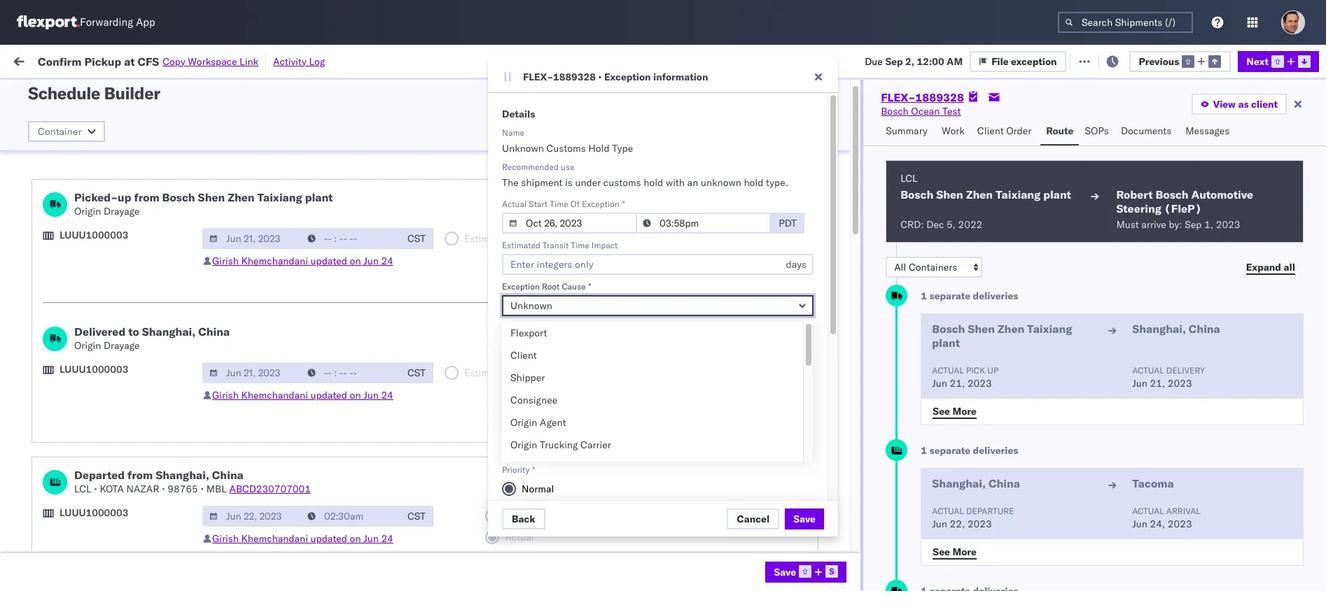 Task type: vqa. For each thing, say whether or not it's contained in the screenshot.
the ABCD230707001
yes



Task type: describe. For each thing, give the bounding box(es) containing it.
0 vertical spatial bosch shen zhen taixiang plant
[[901, 188, 1072, 202]]

girish for delivered to shanghai, china
[[212, 390, 239, 402]]

ready
[[108, 87, 132, 97]]

1884372
[[835, 304, 877, 317]]

confirm delivery button
[[15, 365, 90, 380]]

upload proof of delivery button
[[32, 550, 140, 565]]

account for flex-1874043
[[600, 243, 647, 255]]

schedule delivery appointment
[[32, 519, 172, 532]]

type.
[[766, 177, 789, 189]]

0 vertical spatial agent
[[540, 417, 566, 429]]

cst for delivered to shanghai, china
[[408, 367, 426, 380]]

taixiang inside bosch shen zhen taixiang plant
[[1028, 322, 1073, 336]]

-- : -- -- text field for departed from shanghai, china
[[301, 506, 400, 528]]

schedule pickup from los angeles, ca link for flex-1889144
[[32, 457, 205, 471]]

cst for picked-up from bosch shen zhen taixiang plant
[[408, 233, 426, 245]]

0 horizontal spatial by:
[[51, 86, 64, 98]]

Search Work text field
[[855, 50, 1008, 71]]

1 vertical spatial exception
[[582, 199, 620, 209]]

2 flex-1873441 from the top
[[804, 212, 877, 225]]

1 horizontal spatial work
[[942, 125, 965, 137]]

customs
[[604, 177, 641, 189]]

blocked,
[[172, 87, 208, 97]]

complete document turnover button
[[15, 303, 148, 318]]

(0)
[[228, 54, 246, 67]]

to
[[128, 325, 139, 339]]

11 fcl from the top
[[477, 489, 495, 502]]

import work button
[[113, 45, 183, 76]]

1 vertical spatial bosch shen zhen taixiang plant
[[933, 322, 1073, 350]]

angeles
[[150, 143, 186, 155]]

jun inside 'actual departure jun 22, 2023'
[[933, 518, 948, 531]]

demo 123 for schedule pickup from los angeles, ca
[[541, 397, 588, 409]]

h&m for flex-1874043
[[541, 243, 563, 255]]

1 vertical spatial by:
[[1169, 219, 1183, 231]]

sops
[[1085, 125, 1110, 137]]

flexport for flexport
[[511, 327, 547, 340]]

angeles, inside "button"
[[133, 396, 172, 409]]

schedule pickup from los angeles, ca link up schedule pickup from los angeles international airport link
[[32, 118, 205, 132]]

11 ocean fcl from the top
[[446, 489, 495, 502]]

flex-1889144
[[804, 459, 877, 471]]

760
[[258, 54, 276, 67]]

for
[[134, 87, 146, 97]]

1 horizontal spatial file
[[1087, 54, 1104, 67]]

2 vertical spatial delivery
[[104, 550, 140, 563]]

test for flex-1874043
[[575, 243, 597, 255]]

los for schedule pickup from los angeles, ca link associated with flex-1889144
[[132, 458, 148, 470]]

girish for departed from shanghai, china
[[212, 533, 239, 546]]

estimated transit time impact
[[502, 240, 618, 251]]

export customs agent
[[511, 462, 611, 474]]

10 ocean fcl from the top
[[446, 459, 495, 471]]

jun inside "actual delivery jun 21, 2023"
[[1133, 378, 1148, 390]]

angeles, up 98765
[[150, 458, 189, 470]]

proof
[[67, 550, 90, 563]]

3 ocean fcl from the top
[[446, 212, 495, 225]]

pickup down picked-
[[76, 211, 106, 224]]

0 horizontal spatial shanghai, china
[[933, 477, 1021, 491]]

from inside the 'picked-up from bosch shen zhen taixiang plant origin drayage'
[[134, 191, 159, 205]]

pickup inside 'button'
[[54, 427, 84, 440]]

21, inside actual pick up jun 21, 2023
[[950, 378, 966, 390]]

pickup down schedule builder
[[76, 119, 106, 131]]

confirm pickup from los angeles, ca button
[[15, 426, 182, 442]]

documents for upload customs clearance documents button associated with vandelay
[[139, 180, 190, 193]]

1 for shanghai,
[[921, 445, 928, 457]]

abcd230707001 inside departed from shanghai, china lcl • kota nazar • 98765 • mbl abcd230707001
[[229, 483, 311, 496]]

flex-1874045
[[804, 274, 877, 286]]

schedule for schedule pickup from los angeles, ca link on top of confirm pickup from los angeles, ca
[[15, 396, 57, 409]]

1 ocean fcl from the top
[[446, 119, 495, 132]]

export
[[511, 462, 540, 474]]

actual for 21,
[[1133, 366, 1165, 376]]

0 horizontal spatial file
[[992, 55, 1009, 68]]

shanghai, inside delivered to shanghai, china origin drayage
[[142, 325, 196, 339]]

angeles, down angeles
[[150, 211, 189, 224]]

1847953
[[835, 119, 877, 132]]

2 gaurav jawla from the top
[[1176, 212, 1234, 225]]

luuu1000003 down '22,'
[[899, 551, 967, 563]]

9 ocean fcl from the top
[[446, 428, 495, 440]]

see for shanghai, china
[[933, 546, 951, 559]]

los for schedule pickup from los angeles, ca link on top of confirm pickup from los angeles, ca
[[115, 396, 131, 409]]

cancel button
[[727, 509, 780, 530]]

customs inside details name unknown customs hold type recommended use the shipment is under customs hold with an unknown hold type.
[[547, 142, 586, 155]]

delivery
[[1167, 366, 1206, 376]]

8:59 pm pdt, sep 4, 2023
[[234, 551, 356, 564]]

123 for confirm delivery
[[570, 366, 588, 379]]

11 resize handle column header from the left
[[1291, 109, 1308, 592]]

complete
[[15, 304, 58, 316]]

from for schedule pickup from los angeles, ca link on top of confirm pickup from los angeles, ca
[[92, 396, 113, 409]]

1 horizontal spatial mmm d, yyyy text field
[[502, 213, 638, 234]]

schedule pickup from los angeles, ca for flex-1889145
[[32, 489, 205, 501]]

ac
[[541, 150, 554, 163]]

6 fcl from the top
[[477, 304, 495, 317]]

-- : -- -- text field
[[301, 228, 400, 249]]

china inside delivered to shanghai, china origin drayage
[[198, 325, 230, 339]]

flex-1886217 for schedule pickup from los angeles, ca
[[804, 397, 877, 409]]

jun inside actual arrival jun 24, 2023
[[1133, 518, 1148, 531]]

mmm d, yyyy text field for china
[[202, 363, 302, 384]]

0 vertical spatial work
[[153, 54, 178, 67]]

flex-1889328 link
[[881, 90, 965, 104]]

must
[[1117, 219, 1140, 231]]

pickup down 'departed'
[[76, 489, 106, 501]]

workitem button
[[8, 111, 212, 125]]

jun inside actual pick up jun 21, 2023
[[933, 378, 948, 390]]

sep for 8:59 pm pdt, sep 4, 2023
[[300, 551, 318, 564]]

batch
[[1248, 54, 1275, 67]]

actual delivery jun 21, 2023
[[1133, 366, 1206, 390]]

girish khemchandani updated on jun 24 for delivered to shanghai, china
[[212, 390, 394, 402]]

upload proof of delivery link
[[32, 550, 140, 564]]

2023 right 1,
[[1217, 219, 1241, 231]]

2023 right 4,
[[332, 551, 356, 564]]

bosch inside robert bosch automotive steering (flep)
[[1156, 188, 1189, 202]]

from for flex-1873441's schedule pickup from los angeles, ca link
[[109, 211, 130, 224]]

root
[[542, 282, 560, 292]]

schedule delivery appointment button
[[32, 519, 172, 534]]

status : ready for work, blocked, in progress
[[77, 87, 254, 97]]

1886217 for schedule pickup from los angeles, ca
[[835, 397, 877, 409]]

transit
[[543, 240, 569, 251]]

8 ocean fcl from the top
[[446, 397, 495, 409]]

2 fcl from the top
[[477, 181, 495, 194]]

1 horizontal spatial shen
[[937, 188, 964, 202]]

1 1873441 from the top
[[835, 181, 877, 194]]

time
[[640, 448, 659, 460]]

21, inside "actual delivery jun 21, 2023"
[[1151, 378, 1166, 390]]

complete document turnover
[[15, 304, 148, 316]]

robert bosch automotive steering (flep)
[[1117, 188, 1254, 216]]

on for departed from shanghai, china
[[350, 533, 361, 546]]

clearance for upload customs clearance documents button associated with vandelay
[[92, 180, 137, 193]]

back
[[512, 513, 536, 526]]

schedule pickup from los angeles, ca up schedule pickup from los angeles international airport link
[[32, 119, 205, 131]]

los for schedule pickup from los angeles international airport link
[[132, 143, 148, 155]]

origin up export
[[511, 439, 538, 452]]

operator
[[1176, 114, 1210, 125]]

1 at from the left
[[124, 54, 135, 68]]

forwarding
[[80, 16, 133, 29]]

luuu1000003 for delivered to shanghai, china
[[60, 364, 128, 376]]

delivered
[[74, 325, 126, 339]]

documents right to
[[156, 335, 207, 347]]

customs down picked-
[[50, 242, 89, 255]]

cst for departed from shanghai, china
[[408, 511, 426, 523]]

1885850
[[835, 335, 877, 348]]

2 resize handle column header from the left
[[371, 109, 388, 592]]

account for flex-1874045
[[600, 274, 647, 286]]

schedule pickup from los angeles, ca for flex-1873441
[[32, 211, 205, 224]]

clearance for h&m - test account's upload customs clearance documents button
[[92, 242, 137, 255]]

actual for 24,
[[1133, 506, 1165, 517]]

use
[[561, 162, 575, 172]]

khemchandani for departed from shanghai, china
[[241, 533, 308, 546]]

am
[[947, 55, 963, 68]]

copy
[[163, 55, 185, 68]]

1 vertical spatial *
[[589, 282, 592, 292]]

progress
[[220, 87, 254, 97]]

flexport for flexport demo shipper
[[541, 304, 578, 317]]

2 horizontal spatial shen
[[968, 322, 995, 336]]

on for delivered to shanghai, china
[[350, 390, 361, 402]]

activity
[[273, 55, 307, 68]]

:
[[101, 87, 104, 97]]

2 jawla from the top
[[1210, 212, 1234, 225]]

mbl
[[206, 483, 227, 496]]

0 horizontal spatial file exception
[[992, 55, 1057, 68]]

upload customs clearance documents link down "turnover"
[[32, 334, 207, 348]]

0 vertical spatial save
[[794, 513, 816, 526]]

schedule for flex-1889145's schedule pickup from los angeles, ca link
[[32, 489, 74, 501]]

3 fcl from the top
[[477, 212, 495, 225]]

messages
[[1186, 125, 1230, 137]]

separate for bosch
[[930, 290, 971, 303]]

drayage inside delivered to shanghai, china origin drayage
[[104, 340, 140, 352]]

girish khemchandani updated on jun 24 button for delivered to shanghai, china
[[212, 390, 394, 402]]

airport
[[92, 157, 123, 169]]

0 vertical spatial -- : -- -- text field
[[636, 213, 771, 234]]

flex-1889328 • exception information
[[523, 71, 709, 83]]

actual departure jun 22, 2023
[[933, 506, 1015, 531]]

8:59
[[234, 551, 256, 564]]

7 fcl from the top
[[477, 366, 495, 379]]

expand
[[1247, 261, 1282, 274]]

1889145
[[835, 489, 877, 502]]

customs down complete document turnover "button"
[[67, 335, 106, 347]]

upload customs clearance documents link for third upload customs clearance documents button from the top
[[15, 272, 190, 286]]

more for shanghai, china
[[953, 546, 977, 559]]

customs down hours
[[542, 462, 582, 474]]

upload customs clearance documents button for h&m - test account
[[15, 241, 190, 257]]

upload for upload customs clearance documents link corresponding to h&m - test account's upload customs clearance documents button
[[15, 242, 47, 255]]

5 resize handle column header from the left
[[612, 109, 629, 592]]

china inside departed from shanghai, china lcl • kota nazar • 98765 • mbl abcd230707001
[[212, 469, 244, 483]]

origin inside the 'picked-up from bosch shen zhen taixiang plant origin drayage'
[[74, 205, 101, 218]]

schedule pickup from los angeles, ca link up confirm pickup from los angeles, ca
[[15, 395, 188, 409]]

3 demo 123 from the top
[[541, 428, 588, 440]]

demo down cause
[[580, 304, 606, 317]]

crd:
[[901, 219, 924, 231]]

confirm delivery
[[15, 365, 90, 378]]

mbl/mawb numbers button
[[987, 111, 1155, 125]]

international
[[32, 157, 89, 169]]

8 resize handle column header from the left
[[970, 109, 987, 592]]

10 resize handle column header from the left
[[1247, 109, 1264, 592]]

24 for delivered to shanghai, china
[[381, 390, 394, 402]]

up inside actual pick up jun 21, 2023
[[988, 366, 999, 376]]

1 jawla from the top
[[1210, 181, 1234, 194]]

import
[[119, 54, 151, 67]]

up inside the 'picked-up from bosch shen zhen taixiang plant origin drayage'
[[118, 191, 131, 205]]

2 1873441 from the top
[[835, 212, 877, 225]]

schedule pickup from los angeles, ca for flex-1889144
[[32, 458, 205, 470]]

confirm inside 'confirm delivery' link
[[15, 365, 51, 378]]

upload customs clearance documents for third upload customs clearance documents button from the top
[[15, 273, 190, 285]]

flexport. image
[[17, 15, 80, 29]]

import work
[[119, 54, 178, 67]]

0
[[537, 448, 543, 460]]

1 hold from the left
[[644, 177, 664, 189]]

2 horizontal spatial plant
[[1044, 188, 1072, 202]]

days,
[[511, 448, 535, 460]]

name
[[502, 128, 525, 138]]

9 fcl from the top
[[477, 428, 495, 440]]

upload for upload proof of delivery link
[[32, 550, 64, 563]]

1 horizontal spatial zhen
[[967, 188, 993, 202]]

hold
[[589, 142, 610, 155]]

1 vertical spatial abcd230707001
[[994, 520, 1075, 533]]

3 1886217 from the top
[[835, 428, 877, 440]]

h&m for flex-1874045
[[541, 274, 563, 286]]

origin up the sla
[[511, 417, 538, 429]]

demo up the "consignee"
[[541, 366, 567, 379]]

maeu22193560t3
[[994, 243, 1082, 255]]

1 vertical spatial save button
[[766, 563, 847, 584]]

link
[[240, 55, 259, 68]]

schedule pickup from los angeles, ca button
[[15, 395, 188, 411]]

the
[[502, 177, 519, 189]]

upload customs clearance documents button for vandelay
[[15, 180, 190, 195]]

4 fcl from the top
[[477, 243, 495, 255]]

dec
[[927, 219, 945, 231]]

1 separate deliveries for shanghai,
[[921, 445, 1019, 457]]

clearance down "turnover"
[[109, 335, 153, 347]]

tacoma
[[1133, 477, 1175, 491]]

lcl inside departed from shanghai, china lcl • kota nazar • 98765 • mbl abcd230707001
[[74, 483, 91, 496]]

schedule for schedule delivery appointment link at the bottom left
[[32, 519, 74, 532]]

1 gaurav jawla from the top
[[1176, 181, 1234, 194]]

12:00
[[917, 55, 945, 68]]

from for schedule pickup from los angeles international airport link
[[109, 143, 130, 155]]

next
[[1247, 55, 1269, 68]]

see more for shanghai, china
[[933, 546, 977, 559]]

0 vertical spatial *
[[623, 199, 625, 209]]

from for 'confirm pickup from los angeles, ca' link
[[87, 427, 107, 440]]

1 flex-1873441 from the top
[[804, 181, 877, 194]]

1 horizontal spatial file exception
[[1087, 54, 1153, 67]]

zhen inside the 'picked-up from bosch shen zhen taixiang plant origin drayage'
[[228, 191, 255, 205]]

2 at from the left
[[279, 54, 288, 67]]

1 for bosch
[[921, 290, 928, 303]]

shanghai, up delivery
[[1133, 322, 1187, 336]]

my
[[14, 51, 36, 70]]

confirm pickup at cfs copy workspace link
[[38, 54, 259, 68]]

1 horizontal spatial plant
[[933, 336, 960, 350]]

actual for 22,
[[933, 506, 965, 517]]

ocean lcl for 8:59 pm pdt, sep 4, 2023
[[446, 551, 495, 564]]

1 entity from the top
[[679, 181, 705, 194]]

2 new from the top
[[636, 212, 656, 225]]

client order
[[978, 125, 1032, 137]]

2 gaurav from the top
[[1176, 212, 1208, 225]]

hours
[[546, 448, 571, 460]]

details
[[502, 108, 536, 120]]

demo up hours
[[541, 428, 567, 440]]

schedule for schedule pickup from los angeles, ca link over schedule pickup from los angeles international airport link
[[32, 119, 74, 131]]

upload proof of delivery
[[32, 550, 140, 563]]

schedule down work
[[28, 83, 100, 104]]

flex-1889145
[[804, 489, 877, 502]]

schedule for schedule pickup from los angeles international airport link
[[32, 143, 74, 155]]

angeles, up appointment
[[150, 489, 189, 501]]

actual start time of exception *
[[502, 199, 625, 209]]

confirm for at
[[38, 54, 82, 68]]

1 fcl from the top
[[477, 119, 495, 132]]

2023 inside actual arrival jun 24, 2023
[[1168, 518, 1193, 531]]

drayage inside the 'picked-up from bosch shen zhen taixiang plant origin drayage'
[[104, 205, 140, 218]]

4 resize handle column header from the left
[[517, 109, 534, 592]]

upload for upload customs clearance documents link under "turnover"
[[32, 335, 64, 347]]

flex-1889328 for 11:59 pm pdt, jun 23, 2023
[[804, 520, 877, 533]]



Task type: locate. For each thing, give the bounding box(es) containing it.
1 vertical spatial vandelay
[[541, 212, 581, 225]]

batch action
[[1248, 54, 1309, 67]]

1 inside sla 1 days, 0 hours from reporting time
[[502, 448, 508, 460]]

1 see from the top
[[933, 405, 951, 418]]

customs up use
[[547, 142, 586, 155]]

2 khemchandani from the top
[[241, 390, 308, 402]]

1874045
[[835, 274, 877, 286]]

0 vertical spatial up
[[118, 191, 131, 205]]

2 21, from the left
[[1151, 378, 1166, 390]]

1 vertical spatial gaurav jawla
[[1176, 212, 1234, 225]]

expand all button
[[1238, 257, 1304, 278]]

must arrive by: sep 1, 2023
[[1117, 219, 1241, 231]]

time for of
[[550, 199, 569, 209]]

separate for shanghai,
[[930, 445, 971, 457]]

schedule inside "button"
[[15, 396, 57, 409]]

departed from shanghai, china lcl • kota nazar • 98765 • mbl abcd230707001
[[74, 469, 311, 496]]

see more button for shanghai, china
[[925, 542, 986, 563]]

demo 123 up the "consignee"
[[541, 366, 588, 379]]

0 horizontal spatial up
[[118, 191, 131, 205]]

2 vertical spatial -- : -- -- text field
[[301, 506, 400, 528]]

0 horizontal spatial plant
[[305, 191, 333, 205]]

khemchandani for delivered to shanghai, china
[[241, 390, 308, 402]]

3 upload customs clearance documents button from the top
[[15, 272, 190, 288]]

2 flex-1886217 from the top
[[804, 397, 877, 409]]

0 horizontal spatial abcd230707001
[[229, 483, 311, 496]]

action
[[1278, 54, 1309, 67]]

2023 inside "actual delivery jun 21, 2023"
[[1168, 378, 1193, 390]]

with
[[666, 177, 685, 189]]

24 for picked-up from bosch shen zhen taixiang plant
[[381, 255, 394, 268]]

1 new from the top
[[636, 181, 656, 194]]

1 1 separate deliveries from the top
[[921, 290, 1019, 303]]

delivery right of
[[104, 550, 140, 563]]

-- : -- -- text field for delivered to shanghai, china
[[301, 363, 400, 384]]

7 resize handle column header from the left
[[875, 109, 892, 592]]

see more button for bosch shen zhen taixiang plant
[[925, 401, 986, 422]]

2 hold from the left
[[744, 177, 764, 189]]

origin down the delivered
[[74, 340, 101, 352]]

demo 123 for confirm delivery
[[541, 366, 588, 379]]

1 horizontal spatial abcd230707001
[[994, 520, 1075, 533]]

2 girish khemchandani updated on jun 24 button from the top
[[212, 390, 394, 402]]

complete document turnover link
[[15, 303, 148, 317]]

los down schedule pickup from los angeles, ca "button"
[[110, 427, 125, 440]]

1 123 from the top
[[570, 366, 588, 379]]

delivery inside button
[[54, 365, 90, 378]]

MMM D, YYYY text field
[[202, 228, 302, 249], [202, 363, 302, 384]]

customs down international at the left of page
[[50, 180, 89, 193]]

1 21, from the left
[[950, 378, 966, 390]]

deliveries
[[973, 290, 1019, 303], [973, 445, 1019, 457]]

upload customs clearance documents link up document
[[15, 272, 190, 286]]

delivery for schedule
[[76, 519, 112, 532]]

file exception button
[[1065, 50, 1162, 71], [1065, 50, 1162, 71], [970, 51, 1067, 72], [970, 51, 1067, 72]]

0 vertical spatial save button
[[785, 509, 825, 530]]

list box
[[502, 322, 804, 592]]

see for bosch shen zhen taixiang plant
[[933, 405, 951, 418]]

1 separate deliveries for bosch
[[921, 290, 1019, 303]]

1 more from the top
[[953, 405, 977, 418]]

angeles, inside 'button'
[[128, 427, 166, 440]]

view as client button
[[1192, 94, 1288, 115]]

2023 inside actual pick up jun 21, 2023
[[968, 378, 992, 390]]

container down workitem
[[38, 125, 82, 138]]

1 vertical spatial 24
[[381, 390, 394, 402]]

1 horizontal spatial client
[[978, 125, 1004, 137]]

3 24 from the top
[[381, 533, 394, 546]]

from down schedule pickup from los angeles, ca "button"
[[87, 427, 107, 440]]

shen inside the 'picked-up from bosch shen zhen taixiang plant origin drayage'
[[198, 191, 225, 205]]

on for picked-up from bosch shen zhen taixiang plant
[[350, 255, 361, 268]]

0 horizontal spatial 21,
[[950, 378, 966, 390]]

1 vertical spatial see
[[933, 546, 951, 559]]

expand all
[[1247, 261, 1296, 274]]

priority
[[502, 465, 530, 476]]

5 ocean fcl from the top
[[446, 274, 495, 286]]

actual inside actual arrival jun 24, 2023
[[1133, 506, 1165, 517]]

pdt, for jun
[[282, 520, 304, 533]]

1 upload customs clearance documents button from the top
[[15, 180, 190, 195]]

entity down an
[[679, 212, 705, 225]]

demo 123 up hours
[[541, 428, 588, 440]]

documents down angeles
[[139, 180, 190, 193]]

actual pick up jun 21, 2023
[[933, 366, 999, 390]]

schedule for schedule pickup from los angeles, ca link associated with flex-1889144
[[32, 458, 74, 470]]

2 ocean lcl from the top
[[446, 551, 495, 564]]

1 vertical spatial on
[[350, 390, 361, 402]]

confirm for from
[[15, 427, 51, 440]]

1 girish khemchandani updated on jun 24 from the top
[[212, 255, 394, 268]]

7 ocean fcl from the top
[[446, 366, 495, 379]]

air
[[446, 150, 459, 163]]

vandelay for upload customs clearance documents
[[541, 335, 581, 348]]

0 vertical spatial exception
[[605, 71, 651, 83]]

1 vertical spatial client
[[511, 350, 537, 362]]

updated for delivered to shanghai, china
[[311, 390, 347, 402]]

bosch inside "bosch ocean test" "link"
[[881, 105, 909, 118]]

1 horizontal spatial at
[[279, 54, 288, 67]]

schedule up international at the left of page
[[32, 143, 74, 155]]

1886217 for confirm delivery
[[835, 366, 877, 379]]

1 see more button from the top
[[925, 401, 986, 422]]

0 vertical spatial girish khemchandani updated on jun 24 button
[[212, 255, 394, 268]]

0 horizontal spatial shen
[[198, 191, 225, 205]]

0 horizontal spatial shipper
[[511, 372, 545, 385]]

1 vertical spatial see more
[[933, 546, 977, 559]]

1 new test entity from the top
[[636, 181, 705, 194]]

origin down picked-
[[74, 205, 101, 218]]

3 vandelay from the top
[[541, 335, 581, 348]]

0 vertical spatial sep
[[886, 55, 903, 68]]

0 vertical spatial flex-1873441
[[804, 181, 877, 194]]

0 vertical spatial 1873441
[[835, 181, 877, 194]]

client inside button
[[978, 125, 1004, 137]]

1 girish from the top
[[212, 255, 239, 268]]

2 cst from the top
[[408, 367, 426, 380]]

list box containing flexport
[[502, 322, 804, 592]]

upload customs clearance documents link for h&m - test account's upload customs clearance documents button
[[15, 241, 190, 255]]

flex-1886217 for confirm delivery
[[804, 366, 877, 379]]

file exception up mbl/mawb
[[992, 55, 1057, 68]]

sep left 1,
[[1186, 219, 1202, 231]]

1 horizontal spatial shipper
[[609, 304, 643, 317]]

gaurav jawla up (flep)
[[1176, 181, 1234, 194]]

client inside list box
[[511, 350, 537, 362]]

in
[[210, 87, 217, 97]]

flex-1884372 button
[[782, 301, 880, 321], [782, 301, 880, 321]]

0 vertical spatial vandelay
[[541, 181, 581, 194]]

los down the builder
[[132, 119, 148, 131]]

gaurav right arrive
[[1176, 212, 1208, 225]]

0 vertical spatial entity
[[679, 181, 705, 194]]

details name unknown customs hold type recommended use the shipment is under customs hold with an unknown hold type.
[[502, 108, 789, 189]]

MMM D, YYYY text field
[[502, 213, 638, 234], [202, 506, 302, 528]]

0 vertical spatial by:
[[51, 86, 64, 98]]

1 demo 123 from the top
[[541, 366, 588, 379]]

pm
[[264, 520, 280, 533], [258, 551, 273, 564]]

delivery for confirm
[[54, 365, 90, 378]]

3 girish khemchandani updated on jun 24 button from the top
[[212, 533, 394, 546]]

-- : -- -- text field
[[636, 213, 771, 234], [301, 363, 400, 384], [301, 506, 400, 528]]

container down flex-1889328 link
[[899, 109, 936, 119]]

shipper inside list box
[[511, 372, 545, 385]]

client left order
[[978, 125, 1004, 137]]

upload customs clearance documents link for upload customs clearance documents button associated with vandelay
[[15, 180, 190, 194]]

los for flex-1889145's schedule pickup from los angeles, ca link
[[132, 489, 148, 501]]

file
[[1087, 54, 1104, 67], [992, 55, 1009, 68]]

numbers for container numbers
[[899, 120, 933, 130]]

los inside schedule pickup from los angeles international airport
[[132, 143, 148, 155]]

1 vertical spatial see more button
[[925, 542, 986, 563]]

1 drayage from the top
[[104, 205, 140, 218]]

time for impact
[[571, 240, 590, 251]]

plant up actual pick up jun 21, 2023
[[933, 336, 960, 350]]

24
[[381, 255, 394, 268], [381, 390, 394, 402], [381, 533, 394, 546]]

girish khemchandani updated on jun 24 for departed from shanghai, china
[[212, 533, 394, 546]]

Unknown text field
[[502, 296, 814, 317]]

arrive
[[1142, 219, 1167, 231]]

mmm d, yyyy text field down abcd230707001 button
[[202, 506, 302, 528]]

0 horizontal spatial container
[[38, 125, 82, 138]]

from for schedule pickup from los angeles, ca link over schedule pickup from los angeles international airport link
[[109, 119, 130, 131]]

0 horizontal spatial *
[[533, 465, 535, 476]]

1 separate from the top
[[930, 290, 971, 303]]

upload customs clearance documents down "turnover"
[[32, 335, 207, 347]]

1 vertical spatial save
[[774, 566, 797, 579]]

2 24 from the top
[[381, 390, 394, 402]]

1 vertical spatial new
[[636, 212, 656, 225]]

123 up sla 1 days, 0 hours from reporting time
[[570, 397, 588, 409]]

from
[[109, 119, 130, 131], [109, 143, 130, 155], [134, 191, 159, 205], [109, 211, 130, 224], [92, 396, 113, 409], [87, 427, 107, 440], [573, 448, 594, 460], [109, 458, 130, 470], [128, 469, 153, 483], [109, 489, 130, 501]]

summary button
[[881, 118, 937, 146]]

girish for picked-up from bosch shen zhen taixiang plant
[[212, 255, 239, 268]]

luuu1000003 for departed from shanghai, china
[[60, 507, 128, 520]]

3 flex-1886217 from the top
[[804, 428, 877, 440]]

schedule left 'departed'
[[32, 458, 74, 470]]

save down flex-1889145 at bottom right
[[794, 513, 816, 526]]

h&m - test account for flex-1874043
[[541, 243, 647, 255]]

123 for schedule pickup from los angeles, ca
[[570, 397, 588, 409]]

los down schedule pickup from los angeles international airport link
[[132, 211, 148, 224]]

customs up complete document turnover link
[[50, 273, 89, 285]]

los for flex-1873441's schedule pickup from los angeles, ca link
[[132, 211, 148, 224]]

from inside schedule pickup from los angeles international airport
[[109, 143, 130, 155]]

1 vertical spatial cst
[[408, 367, 426, 380]]

1 test from the top
[[575, 243, 597, 255]]

2022
[[959, 219, 983, 231]]

from inside 'button'
[[87, 427, 107, 440]]

h&m - test account for flex-1874045
[[541, 274, 647, 286]]

1 24 from the top
[[381, 255, 394, 268]]

1 vertical spatial 1 separate deliveries
[[921, 445, 1019, 457]]

activity log
[[273, 55, 325, 68]]

schedule pickup from los angeles, ca link
[[32, 118, 205, 132], [32, 211, 205, 225], [15, 395, 188, 409], [32, 457, 205, 471], [32, 488, 205, 502]]

4 ocean fcl from the top
[[446, 243, 495, 255]]

client for client
[[511, 350, 537, 362]]

0 vertical spatial cst
[[408, 233, 426, 245]]

1 vertical spatial flex-1886217
[[804, 397, 877, 409]]

0 vertical spatial more
[[953, 405, 977, 418]]

container button
[[28, 121, 105, 142]]

flex-
[[523, 71, 553, 83], [881, 90, 916, 104], [804, 119, 835, 132], [804, 150, 835, 163], [804, 181, 835, 194], [804, 212, 835, 225], [804, 243, 835, 255], [804, 274, 835, 286], [804, 304, 835, 317], [804, 335, 835, 348], [804, 366, 835, 379], [804, 397, 835, 409], [804, 428, 835, 440], [804, 459, 835, 471], [804, 489, 835, 502], [804, 520, 835, 533], [804, 551, 835, 564]]

jawla down the automotive
[[1210, 212, 1234, 225]]

customs
[[547, 142, 586, 155], [50, 180, 89, 193], [50, 242, 89, 255], [50, 273, 89, 285], [67, 335, 106, 347], [542, 462, 582, 474]]

1 horizontal spatial shanghai, china
[[1133, 322, 1221, 336]]

pdt, for sep
[[276, 551, 298, 564]]

at left cfs
[[124, 54, 135, 68]]

* right priority
[[533, 465, 535, 476]]

2 see more from the top
[[933, 546, 977, 559]]

1 vertical spatial girish
[[212, 390, 239, 402]]

* down customs
[[623, 199, 625, 209]]

1 gaurav from the top
[[1176, 181, 1208, 194]]

flex-1889328 for 8:59 pm pdt, sep 4, 2023
[[804, 551, 877, 564]]

2 vertical spatial upload customs clearance documents button
[[15, 272, 190, 288]]

21,
[[950, 378, 966, 390], [1151, 378, 1166, 390]]

1 vertical spatial drayage
[[104, 340, 140, 352]]

more down '22,'
[[953, 546, 977, 559]]

0 horizontal spatial at
[[124, 54, 135, 68]]

Enter integers only number field
[[502, 254, 814, 275]]

2 vertical spatial 24
[[381, 533, 394, 546]]

1873441 up 1874043
[[835, 212, 877, 225]]

1 deliveries from the top
[[973, 290, 1019, 303]]

kota
[[100, 483, 124, 496]]

2023
[[1217, 219, 1241, 231], [968, 378, 992, 390], [1168, 378, 1193, 390], [968, 518, 992, 531], [1168, 518, 1193, 531], [343, 520, 367, 533], [332, 551, 356, 564]]

los inside schedule pickup from los angeles, ca "button"
[[115, 396, 131, 409]]

shanghai, up 'actual departure jun 22, 2023'
[[933, 477, 986, 491]]

client down the attach files
[[511, 350, 537, 362]]

1 resize handle column header from the left
[[209, 109, 226, 592]]

8 fcl from the top
[[477, 397, 495, 409]]

batch action button
[[1226, 50, 1318, 71]]

app
[[136, 16, 155, 29]]

6 ocean fcl from the top
[[446, 304, 495, 317]]

test inside "link"
[[943, 105, 961, 118]]

shanghai, right to
[[142, 325, 196, 339]]

0 vertical spatial test
[[575, 243, 597, 255]]

0 vertical spatial flex-1889328
[[881, 90, 965, 104]]

h&m - test account up the 'flexport demo shipper'
[[541, 274, 647, 286]]

ca inside 'confirm pickup from los angeles, ca' link
[[169, 427, 182, 440]]

0 vertical spatial ocean lcl
[[446, 520, 495, 533]]

upload inside button
[[32, 550, 64, 563]]

documents button
[[1116, 118, 1181, 146]]

1 vertical spatial mmm d, yyyy text field
[[202, 506, 302, 528]]

numbers inside button
[[1045, 114, 1079, 125]]

upload customs clearance documents for upload customs clearance documents button associated with vandelay
[[15, 180, 190, 193]]

1 h&m from the top
[[541, 243, 563, 255]]

2 vertical spatial exception
[[502, 282, 540, 292]]

upload customs clearance documents link
[[15, 180, 190, 194], [15, 241, 190, 255], [15, 272, 190, 286], [32, 334, 207, 348]]

0 vertical spatial gaurav
[[1176, 181, 1208, 194]]

see more down actual pick up jun 21, 2023
[[933, 405, 977, 418]]

pm for 11:59
[[264, 520, 280, 533]]

2 horizontal spatial *
[[623, 199, 625, 209]]

container inside button
[[38, 125, 82, 138]]

1 vertical spatial agent
[[584, 462, 611, 474]]

ca inside schedule pickup from los angeles, ca "button"
[[175, 396, 188, 409]]

resize handle column header
[[209, 109, 226, 592], [371, 109, 388, 592], [422, 109, 439, 592], [517, 109, 534, 592], [612, 109, 629, 592], [758, 109, 775, 592], [875, 109, 892, 592], [970, 109, 987, 592], [1152, 109, 1169, 592], [1247, 109, 1264, 592], [1291, 109, 1308, 592]]

0 horizontal spatial exception
[[1012, 55, 1057, 68]]

1 see more from the top
[[933, 405, 977, 418]]

deliveries for china
[[973, 445, 1019, 457]]

1 vertical spatial 1886217
[[835, 397, 877, 409]]

actual for of
[[502, 199, 527, 209]]

1 vertical spatial flex-1889328
[[804, 520, 877, 533]]

ocean lcl for 11:59 pm pdt, jun 23, 2023
[[446, 520, 495, 533]]

delivery up schedule pickup from los angeles, ca "button"
[[54, 365, 90, 378]]

numbers left sops
[[1045, 114, 1079, 125]]

origin trucking carrier
[[511, 439, 611, 452]]

shanghai,
[[1133, 322, 1187, 336], [142, 325, 196, 339], [156, 469, 209, 483], [933, 477, 986, 491]]

2 deliveries from the top
[[973, 445, 1019, 457]]

angeles, up angeles
[[150, 119, 189, 131]]

pickup down confirm pickup from los angeles, ca 'button'
[[76, 458, 106, 470]]

2 vertical spatial 1886217
[[835, 428, 877, 440]]

khemchandani
[[241, 255, 308, 268], [241, 390, 308, 402], [241, 533, 308, 546]]

2 on from the top
[[350, 390, 361, 402]]

file exception down search shipments (/) text field
[[1087, 54, 1153, 67]]

2 123 from the top
[[570, 397, 588, 409]]

0 vertical spatial on
[[350, 255, 361, 268]]

robert
[[1117, 188, 1154, 202]]

mbl/mawb numbers
[[994, 114, 1079, 125]]

0 vertical spatial upload customs clearance documents button
[[15, 180, 190, 195]]

5 fcl from the top
[[477, 274, 495, 286]]

turnover
[[109, 304, 148, 316]]

1 updated from the top
[[311, 255, 347, 268]]

container for container numbers
[[899, 109, 936, 119]]

1 vertical spatial entity
[[679, 212, 705, 225]]

1 vertical spatial sep
[[1186, 219, 1202, 231]]

an
[[688, 177, 699, 189]]

from inside "button"
[[92, 396, 113, 409]]

container for container
[[38, 125, 82, 138]]

pickup
[[84, 54, 121, 68], [76, 119, 106, 131], [76, 143, 106, 155], [76, 211, 106, 224], [59, 396, 90, 409], [54, 427, 84, 440], [76, 458, 106, 470], [76, 489, 106, 501]]

origin
[[74, 205, 101, 218], [74, 340, 101, 352], [511, 417, 538, 429], [511, 439, 538, 452]]

0 vertical spatial delivery
[[54, 365, 90, 378]]

on
[[350, 255, 361, 268], [350, 390, 361, 402], [350, 533, 361, 546]]

from inside sla 1 days, 0 hours from reporting time
[[573, 448, 594, 460]]

confirm pickup from los angeles, ca
[[15, 427, 182, 440]]

jawla
[[1210, 181, 1234, 194], [1210, 212, 1234, 225]]

priority *
[[502, 465, 535, 476]]

los for 'confirm pickup from los angeles, ca' link
[[110, 427, 125, 440]]

automotive
[[1192, 188, 1254, 202]]

mmm d, yyyy text field for bosch
[[202, 228, 302, 249]]

actions
[[1272, 114, 1301, 125]]

clearance for third upload customs clearance documents button from the top
[[92, 273, 137, 285]]

1 vertical spatial time
[[571, 240, 590, 251]]

shipper up assignee
[[511, 372, 545, 385]]

9 resize handle column header from the left
[[1152, 109, 1169, 592]]

schedule pickup from los angeles, ca link up kota
[[32, 457, 205, 471]]

0 vertical spatial 1 separate deliveries
[[921, 290, 1019, 303]]

3 resize handle column header from the left
[[422, 109, 439, 592]]

mmm d, yyyy text field down of on the top left of page
[[502, 213, 638, 234]]

see more button down actual pick up jun 21, 2023
[[925, 401, 986, 422]]

confirm inside 'confirm pickup from los angeles, ca' link
[[15, 427, 51, 440]]

flexport
[[541, 304, 578, 317], [511, 327, 547, 340]]

shipment
[[521, 177, 563, 189]]

0 vertical spatial gaurav jawla
[[1176, 181, 1234, 194]]

3 girish khemchandani updated on jun 24 from the top
[[212, 533, 394, 546]]

2 see from the top
[[933, 546, 951, 559]]

see down '22,'
[[933, 546, 951, 559]]

0 horizontal spatial sep
[[300, 551, 318, 564]]

0 vertical spatial jawla
[[1210, 181, 1234, 194]]

girish khemchandani updated on jun 24 for picked-up from bosch shen zhen taixiang plant
[[212, 255, 394, 268]]

123 up hours
[[570, 428, 588, 440]]

0 vertical spatial 1886217
[[835, 366, 877, 379]]

pickup up airport
[[76, 143, 106, 155]]

1 vertical spatial pm
[[258, 551, 273, 564]]

summary
[[886, 125, 928, 137]]

schedule pickup from los angeles, ca link for flex-1873441
[[32, 211, 205, 225]]

los left angeles
[[132, 143, 148, 155]]

--
[[994, 119, 1006, 132], [636, 150, 648, 163], [994, 150, 1006, 163], [994, 181, 1006, 194], [636, 243, 648, 255], [636, 274, 648, 286], [994, 304, 1006, 317], [994, 335, 1006, 348], [994, 366, 1006, 379], [994, 397, 1006, 409], [994, 459, 1006, 471], [994, 489, 1006, 502]]

los right kota
[[132, 489, 148, 501]]

0 vertical spatial shanghai, china
[[1133, 322, 1221, 336]]

actual left pick
[[933, 366, 965, 376]]

container inside button
[[899, 109, 936, 119]]

1 mmm d, yyyy text field from the top
[[202, 228, 302, 249]]

1 vandelay from the top
[[541, 181, 581, 194]]

10 fcl from the top
[[477, 459, 495, 471]]

pickup inside "button"
[[59, 396, 90, 409]]

deliveries for shen
[[973, 290, 1019, 303]]

see more down '22,'
[[933, 546, 977, 559]]

numbers for mbl/mawb numbers
[[1045, 114, 1079, 125]]

cause
[[562, 282, 586, 292]]

-
[[994, 119, 1000, 132], [1000, 119, 1006, 132], [636, 150, 642, 163], [642, 150, 648, 163], [994, 150, 1000, 163], [1000, 150, 1006, 163], [994, 181, 1000, 194], [1000, 181, 1006, 194], [566, 243, 572, 255], [636, 243, 642, 255], [642, 243, 648, 255], [566, 274, 572, 286], [636, 274, 642, 286], [642, 274, 648, 286], [994, 304, 1000, 317], [1000, 304, 1006, 317], [994, 335, 1000, 348], [1000, 335, 1006, 348], [994, 366, 1000, 379], [1000, 366, 1006, 379], [994, 397, 1000, 409], [1000, 397, 1006, 409], [994, 459, 1000, 471], [1000, 459, 1006, 471], [994, 489, 1000, 502], [1000, 489, 1006, 502]]

previous
[[1139, 55, 1180, 68]]

1 vertical spatial more
[[953, 546, 977, 559]]

2 entity from the top
[[679, 212, 705, 225]]

2 upload customs clearance documents button from the top
[[15, 241, 190, 257]]

2 vertical spatial 123
[[570, 428, 588, 440]]

ocean inside "link"
[[912, 105, 940, 118]]

1 vertical spatial up
[[988, 366, 999, 376]]

builder
[[104, 83, 160, 104]]

2 ocean fcl from the top
[[446, 181, 495, 194]]

plant inside the 'picked-up from bosch shen zhen taixiang plant origin drayage'
[[305, 191, 333, 205]]

0 horizontal spatial zhen
[[228, 191, 255, 205]]

pdt, down the 11:59 pm pdt, jun 23, 2023
[[276, 551, 298, 564]]

fcl
[[477, 119, 495, 132], [477, 181, 495, 194], [477, 212, 495, 225], [477, 243, 495, 255], [477, 274, 495, 286], [477, 304, 495, 317], [477, 366, 495, 379], [477, 397, 495, 409], [477, 428, 495, 440], [477, 459, 495, 471], [477, 489, 495, 502]]

6 resize handle column header from the left
[[758, 109, 775, 592]]

schedule inside button
[[32, 519, 74, 532]]

start
[[529, 199, 548, 209]]

1 vertical spatial work
[[942, 125, 965, 137]]

2 see more button from the top
[[925, 542, 986, 563]]

back button
[[502, 509, 545, 530]]

2 vertical spatial flex-1886217
[[804, 428, 877, 440]]

0 vertical spatial mmm d, yyyy text field
[[202, 228, 302, 249]]

1 vertical spatial khemchandani
[[241, 390, 308, 402]]

h&m right the estimated
[[541, 243, 563, 255]]

3 123 from the top
[[570, 428, 588, 440]]

girish khemchandani updated on jun 24 button for departed from shanghai, china
[[212, 533, 394, 546]]

2 h&m from the top
[[541, 274, 563, 286]]

demo 123 up origin agent
[[541, 397, 588, 409]]

schedule pickup from los angeles, ca down 'departed'
[[32, 489, 205, 501]]

flex-1886217
[[804, 366, 877, 379], [804, 397, 877, 409], [804, 428, 877, 440]]

pickup down confirm delivery button
[[59, 396, 90, 409]]

schedule pickup from los angeles, ca up confirm pickup from los angeles, ca
[[15, 396, 188, 409]]

actual left delivery
[[1133, 366, 1165, 376]]

eloi test 081801
[[636, 304, 717, 317]]

at left risk
[[279, 54, 288, 67]]

123
[[570, 366, 588, 379], [570, 397, 588, 409], [570, 428, 588, 440]]

from inside departed from shanghai, china lcl • kota nazar • 98765 • mbl abcd230707001
[[128, 469, 153, 483]]

upload customs clearance documents link down picked-
[[15, 241, 190, 255]]

2 mmm d, yyyy text field from the top
[[202, 363, 302, 384]]

los inside 'confirm pickup from los angeles, ca' link
[[110, 427, 125, 440]]

bosch shen zhen taixiang plant up pick
[[933, 322, 1073, 350]]

luuu1000003 down kota
[[60, 507, 128, 520]]

of
[[93, 550, 102, 563]]

lcl
[[901, 172, 918, 185], [74, 483, 91, 496], [477, 520, 495, 533], [477, 551, 495, 564]]

2 more from the top
[[953, 546, 977, 559]]

schedule down confirm delivery button
[[15, 396, 57, 409]]

actual inside actual pick up jun 21, 2023
[[933, 366, 965, 376]]

as
[[1239, 98, 1249, 111]]

1 khemchandani from the top
[[241, 255, 308, 268]]

2 separate from the top
[[930, 445, 971, 457]]

updated for departed from shanghai, china
[[311, 533, 347, 546]]

exception
[[1107, 54, 1153, 67], [1012, 55, 1057, 68]]

schedule inside schedule pickup from los angeles international airport
[[32, 143, 74, 155]]

2 vandelay from the top
[[541, 212, 581, 225]]

0 vertical spatial 24
[[381, 255, 394, 268]]

2 vertical spatial demo 123
[[541, 428, 588, 440]]

vandelay down files
[[541, 335, 581, 348]]

pm right 8:59
[[258, 551, 273, 564]]

actual inside "actual delivery jun 21, 2023"
[[1133, 366, 1165, 376]]

demo up origin agent
[[541, 397, 567, 409]]

crd: dec 5, 2022
[[901, 219, 983, 231]]

11:59
[[234, 520, 262, 533]]

2 new test entity from the top
[[636, 212, 705, 225]]

updated for picked-up from bosch shen zhen taixiang plant
[[311, 255, 347, 268]]

view
[[1214, 98, 1236, 111]]

unknown
[[502, 142, 544, 155], [234, 150, 278, 163], [234, 181, 278, 194], [234, 212, 278, 225], [234, 243, 278, 255], [234, 304, 278, 317], [234, 335, 278, 348], [234, 366, 278, 379], [234, 397, 278, 409], [234, 459, 278, 471], [234, 489, 278, 502]]

flex-1873441 down flex-1857563
[[804, 181, 877, 194]]

1 on from the top
[[350, 255, 361, 268]]

1 horizontal spatial exception
[[1107, 54, 1153, 67]]

drayage down picked-
[[104, 205, 140, 218]]

1 cst from the top
[[408, 233, 426, 245]]

unknown inside details name unknown customs hold type recommended use the shipment is under customs hold with an unknown hold type.
[[502, 142, 544, 155]]

0 horizontal spatial numbers
[[899, 120, 933, 130]]

bosch inside the 'picked-up from bosch shen zhen taixiang plant origin drayage'
[[162, 191, 195, 205]]

2023 inside 'actual departure jun 22, 2023'
[[968, 518, 992, 531]]

test right transit
[[575, 243, 597, 255]]

shanghai, inside departed from shanghai, china lcl • kota nazar • 98765 • mbl abcd230707001
[[156, 469, 209, 483]]

upload customs clearance documents for h&m - test account's upload customs clearance documents button
[[15, 242, 190, 255]]

2 vertical spatial confirm
[[15, 427, 51, 440]]

upload for upload customs clearance documents button associated with vandelay upload customs clearance documents link
[[15, 180, 47, 193]]

Search Shipments (/) text field
[[1059, 12, 1194, 33]]

flex-1847953
[[804, 119, 877, 132]]

documents inside button
[[1122, 125, 1172, 137]]

exception left information
[[605, 71, 651, 83]]

0 vertical spatial time
[[550, 199, 569, 209]]

from down 'departed'
[[109, 489, 130, 501]]

3 updated from the top
[[311, 533, 347, 546]]

new down customs
[[636, 212, 656, 225]]

taixiang inside the 'picked-up from bosch shen zhen taixiang plant origin drayage'
[[257, 191, 302, 205]]

1 1886217 from the top
[[835, 366, 877, 379]]

flex-1873441 button
[[782, 178, 880, 197], [782, 178, 880, 197], [782, 208, 880, 228], [782, 208, 880, 228]]

2 h&m - test account from the top
[[541, 274, 647, 286]]

pickup up the :
[[84, 54, 121, 68]]

2023 right 23,
[[343, 520, 367, 533]]

luuu1000003 down departure
[[899, 520, 967, 532]]

los for schedule pickup from los angeles, ca link over schedule pickup from los angeles international airport link
[[132, 119, 148, 131]]

vandelay for schedule pickup from los angeles, ca
[[541, 212, 581, 225]]

luuu1000003
[[60, 229, 128, 242], [60, 364, 128, 376], [60, 507, 128, 520], [899, 520, 967, 532], [899, 551, 967, 563]]

2 girish from the top
[[212, 390, 239, 402]]

from up airport
[[109, 143, 130, 155]]

bosch
[[881, 105, 909, 118], [901, 188, 934, 202], [1156, 188, 1189, 202], [162, 191, 195, 205], [933, 322, 966, 336], [541, 520, 569, 533], [541, 551, 569, 564], [636, 551, 664, 564]]

from for schedule pickup from los angeles, ca link associated with flex-1889144
[[109, 458, 130, 470]]

next button
[[1239, 51, 1320, 72]]

more for bosch shen zhen taixiang plant
[[953, 405, 977, 418]]

pm for 8:59
[[258, 551, 273, 564]]

actual inside 'actual departure jun 22, 2023'
[[933, 506, 965, 517]]

2 test from the top
[[575, 274, 597, 286]]

shipper
[[609, 304, 643, 317], [511, 372, 545, 385]]

1
[[921, 290, 928, 303], [921, 445, 928, 457], [502, 448, 508, 460]]

from for flex-1889145's schedule pickup from los angeles, ca link
[[109, 489, 130, 501]]

test for flex-1874045
[[575, 274, 597, 286]]

origin inside delivered to shanghai, china origin drayage
[[74, 340, 101, 352]]

pickup down schedule pickup from los angeles, ca "button"
[[54, 427, 84, 440]]

upload customs clearance documents button down airport
[[15, 180, 190, 195]]

gaurav up (flep)
[[1176, 181, 1208, 194]]

exception left root
[[502, 282, 540, 292]]

actual for jun
[[933, 366, 965, 376]]

0 vertical spatial shipper
[[609, 304, 643, 317]]

shanghai, up 98765
[[156, 469, 209, 483]]

1 vertical spatial mmm d, yyyy text field
[[202, 363, 302, 384]]

workspace
[[188, 55, 237, 68]]

upload for upload customs clearance documents link for third upload customs clearance documents button from the top
[[15, 273, 47, 285]]

0 horizontal spatial agent
[[540, 417, 566, 429]]

2 updated from the top
[[311, 390, 347, 402]]

up down airport
[[118, 191, 131, 205]]

information
[[654, 71, 709, 83]]

sep for must arrive by: sep 1, 2023
[[1186, 219, 1202, 231]]

forwarding app
[[80, 16, 155, 29]]

0 vertical spatial flexport
[[541, 304, 578, 317]]

shanghai, china up departure
[[933, 477, 1021, 491]]

0 horizontal spatial work
[[153, 54, 178, 67]]

luuu1000003 for picked-up from bosch shen zhen taixiang plant
[[60, 229, 128, 242]]

activity log button
[[273, 53, 325, 69]]

luuu1000003 up schedule pickup from los angeles, ca "button"
[[60, 364, 128, 376]]

1 vertical spatial ocean lcl
[[446, 551, 495, 564]]

sep
[[886, 55, 903, 68], [1186, 219, 1202, 231], [300, 551, 318, 564]]

actual up 24, at right
[[1133, 506, 1165, 517]]

1 ocean lcl from the top
[[446, 520, 495, 533]]

from down picked-
[[109, 211, 130, 224]]

sep left "2,"
[[886, 55, 903, 68]]

flexport demo shipper
[[541, 304, 643, 317]]

pickup inside schedule pickup from los angeles international airport
[[76, 143, 106, 155]]

exception down search shipments (/) text field
[[1107, 54, 1153, 67]]

2 horizontal spatial zhen
[[998, 322, 1025, 336]]

numbers inside container numbers
[[899, 120, 933, 130]]

1 vertical spatial pdt,
[[276, 551, 298, 564]]



